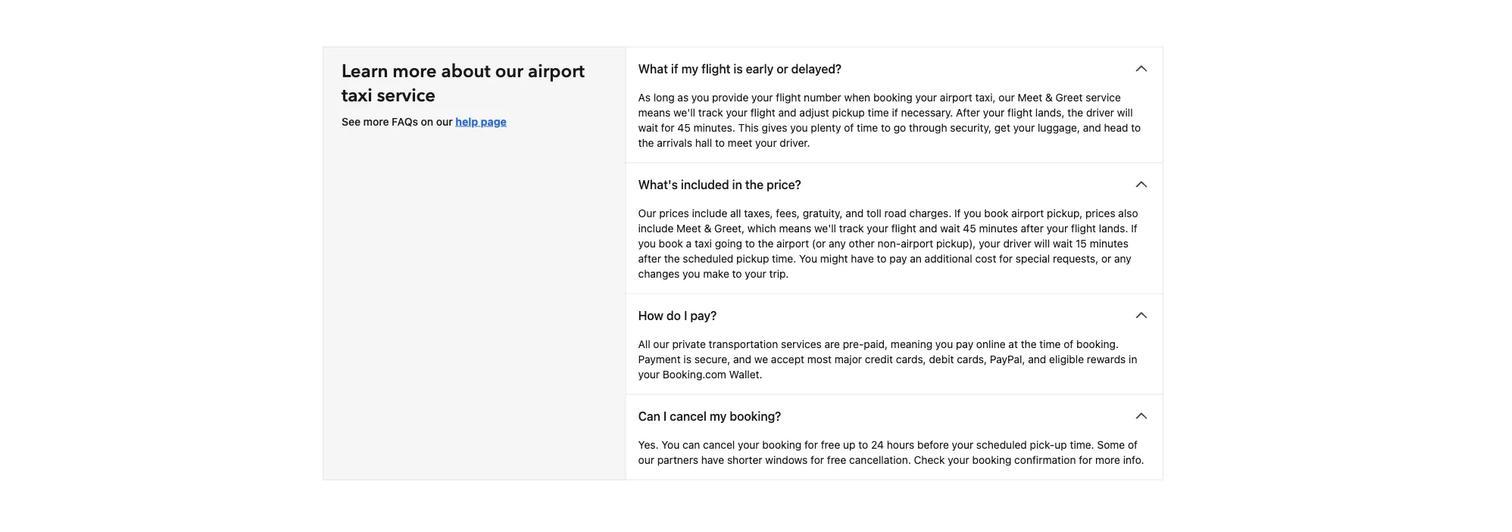 Task type: vqa. For each thing, say whether or not it's contained in the screenshot.
the topmost will
yes



Task type: locate. For each thing, give the bounding box(es) containing it.
will inside as long as you provide your flight number when booking your airport taxi, our meet & greet service means we'll track your flight and adjust pickup time if necessary. after your flight lands, the driver will wait for 45 minutes. this gives you plenty of time to go through security, get your luggage, and head to the arrivals hall to meet your driver.
[[1117, 106, 1133, 119]]

through
[[909, 122, 947, 134]]

taxi up see
[[342, 84, 373, 109]]

1 horizontal spatial &
[[1046, 91, 1053, 104]]

airport
[[528, 59, 585, 84], [940, 91, 973, 104], [1012, 207, 1044, 220], [777, 237, 809, 250], [901, 237, 934, 250]]

0 vertical spatial means
[[638, 106, 671, 119]]

our
[[495, 59, 524, 84], [999, 91, 1015, 104], [436, 115, 453, 128], [653, 338, 670, 351], [638, 454, 655, 467]]

what if my flight is early or delayed? element
[[626, 90, 1163, 163]]

more
[[393, 59, 437, 84], [363, 115, 389, 128], [1095, 454, 1120, 467]]

have
[[851, 253, 874, 265], [701, 454, 724, 467]]

0 vertical spatial i
[[684, 309, 687, 323]]

1 horizontal spatial if
[[892, 106, 898, 119]]

0 horizontal spatial you
[[662, 439, 680, 451]]

additional
[[925, 253, 973, 265]]

0 vertical spatial minutes
[[979, 222, 1018, 235]]

45 up pickup),
[[963, 222, 976, 235]]

we'll down gratuity,
[[814, 222, 836, 235]]

cards, down online
[[957, 353, 987, 366]]

1 horizontal spatial driver
[[1086, 106, 1115, 119]]

major
[[835, 353, 862, 366]]

1 vertical spatial or
[[1102, 253, 1112, 265]]

1 horizontal spatial you
[[799, 253, 818, 265]]

driver
[[1086, 106, 1115, 119], [1003, 237, 1032, 250]]

some
[[1097, 439, 1125, 451]]

pickup down going at the top
[[736, 253, 769, 265]]

confirmation
[[1015, 454, 1076, 467]]

the down which
[[758, 237, 774, 250]]

time. inside our prices include all taxes, fees, gratuity, and toll road charges. if you book airport pickup, prices also include meet & greet, which means we'll track your flight and wait 45 minutes after your flight lands. if you book a taxi going to the airport (or any other non-airport pickup), your driver will wait 15 minutes after the scheduled pickup time. you might have to pay an additional cost for special requests, or any changes you make to your trip.
[[772, 253, 796, 265]]

road
[[885, 207, 907, 220]]

price?
[[767, 178, 801, 192]]

& up lands,
[[1046, 91, 1053, 104]]

you right 'as'
[[692, 91, 709, 104]]

our down yes. in the bottom left of the page
[[638, 454, 655, 467]]

prices right our
[[659, 207, 689, 220]]

0 vertical spatial &
[[1046, 91, 1053, 104]]

if inside what if my flight is early or delayed? dropdown button
[[671, 62, 678, 76]]

0 horizontal spatial track
[[698, 106, 723, 119]]

1 prices from the left
[[659, 207, 689, 220]]

greet,
[[715, 222, 745, 235]]

1 horizontal spatial of
[[1064, 338, 1074, 351]]

2 vertical spatial time
[[1040, 338, 1061, 351]]

is left early
[[734, 62, 743, 76]]

hall
[[695, 137, 712, 149]]

0 vertical spatial meet
[[1018, 91, 1043, 104]]

you up debit
[[936, 338, 953, 351]]

after up changes
[[638, 253, 661, 265]]

1 vertical spatial scheduled
[[977, 439, 1027, 451]]

minutes down "lands."
[[1090, 237, 1129, 250]]

1 vertical spatial pay
[[956, 338, 974, 351]]

& inside as long as you provide your flight number when booking your airport taxi, our meet & greet service means we'll track your flight and adjust pickup time if necessary. after your flight lands, the driver will wait for 45 minutes. this gives you plenty of time to go through security, get your luggage, and head to the arrivals hall to meet your driver.
[[1046, 91, 1053, 104]]

in up all
[[732, 178, 742, 192]]

0 vertical spatial if
[[955, 207, 961, 220]]

if up go
[[892, 106, 898, 119]]

the
[[1068, 106, 1084, 119], [638, 137, 654, 149], [745, 178, 764, 192], [758, 237, 774, 250], [664, 253, 680, 265], [1021, 338, 1037, 351]]

which
[[748, 222, 776, 235]]

pay inside our prices include all taxes, fees, gratuity, and toll road charges. if you book airport pickup, prices also include meet & greet, which means we'll track your flight and wait 45 minutes after your flight lands. if you book a taxi going to the airport (or any other non-airport pickup), your driver will wait 15 minutes after the scheduled pickup time. you might have to pay an additional cost for special requests, or any changes you make to your trip.
[[890, 253, 907, 265]]

0 vertical spatial have
[[851, 253, 874, 265]]

and
[[778, 106, 797, 119], [1083, 122, 1101, 134], [846, 207, 864, 220], [919, 222, 938, 235], [733, 353, 752, 366], [1028, 353, 1047, 366]]

wait left 15 on the top of page
[[1053, 237, 1073, 250]]

1 horizontal spatial or
[[1102, 253, 1112, 265]]

0 horizontal spatial driver
[[1003, 237, 1032, 250]]

1 horizontal spatial we'll
[[814, 222, 836, 235]]

you inside our prices include all taxes, fees, gratuity, and toll road charges. if you book airport pickup, prices also include meet & greet, which means we'll track your flight and wait 45 minutes after your flight lands. if you book a taxi going to the airport (or any other non-airport pickup), your driver will wait 15 minutes after the scheduled pickup time. you might have to pay an additional cost for special requests, or any changes you make to your trip.
[[799, 253, 818, 265]]

if
[[955, 207, 961, 220], [1131, 222, 1138, 235]]

free
[[821, 439, 840, 451], [827, 454, 847, 467]]

to left go
[[881, 122, 891, 134]]

of inside all our private transportation services are pre-paid, meaning you pay online at the time of booking. payment is secure, and we accept most major credit cards, debit cards, paypal, and eligible rewards in your booking.com wallet.
[[1064, 338, 1074, 351]]

my up 'as'
[[682, 62, 699, 76]]

0 vertical spatial you
[[799, 253, 818, 265]]

1 vertical spatial if
[[1131, 222, 1138, 235]]

1 vertical spatial we'll
[[814, 222, 836, 235]]

time
[[868, 106, 889, 119], [857, 122, 878, 134], [1040, 338, 1061, 351]]

the right at
[[1021, 338, 1037, 351]]

0 vertical spatial driver
[[1086, 106, 1115, 119]]

and left toll at the top right of the page
[[846, 207, 864, 220]]

track up other
[[839, 222, 864, 235]]

greet
[[1056, 91, 1083, 104]]

flight up provide
[[702, 62, 731, 76]]

1 vertical spatial my
[[710, 409, 727, 424]]

0 horizontal spatial more
[[363, 115, 389, 128]]

0 horizontal spatial pay
[[890, 253, 907, 265]]

1 vertical spatial taxi
[[695, 237, 712, 250]]

your up shorter
[[738, 439, 760, 451]]

& left greet,
[[704, 222, 712, 235]]

pay left online
[[956, 338, 974, 351]]

45 inside as long as you provide your flight number when booking your airport taxi, our meet & greet service means we'll track your flight and adjust pickup time if necessary. after your flight lands, the driver will wait for 45 minutes. this gives you plenty of time to go through security, get your luggage, and head to the arrivals hall to meet your driver.
[[678, 122, 691, 134]]

0 vertical spatial 45
[[678, 122, 691, 134]]

or right early
[[777, 62, 788, 76]]

the up taxes,
[[745, 178, 764, 192]]

have down other
[[851, 253, 874, 265]]

meet up lands,
[[1018, 91, 1043, 104]]

shorter
[[727, 454, 763, 467]]

for up arrivals
[[661, 122, 675, 134]]

the inside dropdown button
[[745, 178, 764, 192]]

free left 24
[[821, 439, 840, 451]]

0 horizontal spatial &
[[704, 222, 712, 235]]

1 vertical spatial meet
[[677, 222, 701, 235]]

have left shorter
[[701, 454, 724, 467]]

0 horizontal spatial i
[[664, 409, 667, 424]]

at
[[1009, 338, 1018, 351]]

i right do
[[684, 309, 687, 323]]

you down (or
[[799, 253, 818, 265]]

necessary.
[[901, 106, 953, 119]]

1 vertical spatial of
[[1064, 338, 1074, 351]]

1 vertical spatial i
[[664, 409, 667, 424]]

driver up head
[[1086, 106, 1115, 119]]

0 horizontal spatial cards,
[[896, 353, 926, 366]]

1 vertical spatial &
[[704, 222, 712, 235]]

book
[[984, 207, 1009, 220], [659, 237, 683, 250]]

0 vertical spatial pickup
[[832, 106, 865, 119]]

0 horizontal spatial after
[[638, 253, 661, 265]]

& inside our prices include all taxes, fees, gratuity, and toll road charges. if you book airport pickup, prices also include meet & greet, which means we'll track your flight and wait 45 minutes after your flight lands. if you book a taxi going to the airport (or any other non-airport pickup), your driver will wait 15 minutes after the scheduled pickup time. you might have to pay an additional cost for special requests, or any changes you make to your trip.
[[704, 222, 712, 235]]

2 vertical spatial more
[[1095, 454, 1120, 467]]

what's included in the price? element
[[626, 206, 1163, 294]]

our inside yes. you can cancel your booking for free up to 24 hours before your scheduled pick-up time. some of our partners have shorter windows for free cancellation. check your booking confirmation for more info.
[[638, 454, 655, 467]]

wallet.
[[729, 369, 763, 381]]

flight
[[702, 62, 731, 76], [776, 91, 801, 104], [751, 106, 776, 119], [1008, 106, 1033, 119], [891, 222, 916, 235], [1071, 222, 1096, 235]]

private
[[672, 338, 706, 351]]

0 vertical spatial time.
[[772, 253, 796, 265]]

1 horizontal spatial meet
[[1018, 91, 1043, 104]]

pickup inside our prices include all taxes, fees, gratuity, and toll road charges. if you book airport pickup, prices also include meet & greet, which means we'll track your flight and wait 45 minutes after your flight lands. if you book a taxi going to the airport (or any other non-airport pickup), your driver will wait 15 minutes after the scheduled pickup time. you might have to pay an additional cost for special requests, or any changes you make to your trip.
[[736, 253, 769, 265]]

all
[[730, 207, 741, 220]]

0 horizontal spatial include
[[638, 222, 674, 235]]

2 vertical spatial booking
[[972, 454, 1012, 467]]

1 horizontal spatial track
[[839, 222, 864, 235]]

all
[[638, 338, 651, 351]]

2 cards, from the left
[[957, 353, 987, 366]]

0 horizontal spatial my
[[682, 62, 699, 76]]

0 vertical spatial booking
[[873, 91, 913, 104]]

as long as you provide your flight number when booking your airport taxi, our meet & greet service means we'll track your flight and adjust pickup time if necessary. after your flight lands, the driver will wait for 45 minutes. this gives you plenty of time to go through security, get your luggage, and head to the arrivals hall to meet your driver.
[[638, 91, 1141, 149]]

0 horizontal spatial pickup
[[736, 253, 769, 265]]

or right requests,
[[1102, 253, 1112, 265]]

1 horizontal spatial will
[[1117, 106, 1133, 119]]

yes. you can cancel your booking for free up to 24 hours before your scheduled pick-up time. some of our partners have shorter windows for free cancellation. check your booking confirmation for more info.
[[638, 439, 1145, 467]]

1 vertical spatial driver
[[1003, 237, 1032, 250]]

early
[[746, 62, 774, 76]]

0 horizontal spatial taxi
[[342, 84, 373, 109]]

you up driver. in the right top of the page
[[790, 122, 808, 134]]

0 vertical spatial include
[[692, 207, 728, 220]]

and left eligible
[[1028, 353, 1047, 366]]

of
[[844, 122, 854, 134], [1064, 338, 1074, 351], [1128, 439, 1138, 451]]

up left 24
[[843, 439, 856, 451]]

time.
[[772, 253, 796, 265], [1070, 439, 1094, 451]]

scheduled left pick-
[[977, 439, 1027, 451]]

minutes.
[[694, 122, 735, 134]]

1 vertical spatial cancel
[[703, 439, 735, 451]]

booking.com
[[663, 369, 726, 381]]

taxi inside learn more about our airport taxi service see more faqs on our help page
[[342, 84, 373, 109]]

&
[[1046, 91, 1053, 104], [704, 222, 712, 235]]

include down our
[[638, 222, 674, 235]]

have inside yes. you can cancel your booking for free up to 24 hours before your scheduled pick-up time. some of our partners have shorter windows for free cancellation. check your booking confirmation for more info.
[[701, 454, 724, 467]]

scheduled
[[683, 253, 734, 265], [977, 439, 1027, 451]]

partners
[[657, 454, 699, 467]]

2 prices from the left
[[1086, 207, 1116, 220]]

0 horizontal spatial have
[[701, 454, 724, 467]]

can i cancel my booking? element
[[626, 438, 1163, 480]]

you
[[799, 253, 818, 265], [662, 439, 680, 451]]

0 vertical spatial taxi
[[342, 84, 373, 109]]

will
[[1117, 106, 1133, 119], [1034, 237, 1050, 250]]

arrivals
[[657, 137, 692, 149]]

1 horizontal spatial i
[[684, 309, 687, 323]]

1 up from the left
[[843, 439, 856, 451]]

to right make
[[732, 268, 742, 280]]

1 vertical spatial book
[[659, 237, 683, 250]]

cancel
[[670, 409, 707, 424], [703, 439, 735, 451]]

free left cancellation.
[[827, 454, 847, 467]]

in right the rewards
[[1129, 353, 1138, 366]]

if
[[671, 62, 678, 76], [892, 106, 898, 119]]

pay left the an
[[890, 253, 907, 265]]

we'll down 'as'
[[674, 106, 696, 119]]

0 horizontal spatial meet
[[677, 222, 701, 235]]

include up greet,
[[692, 207, 728, 220]]

0 horizontal spatial will
[[1034, 237, 1050, 250]]

pay
[[890, 253, 907, 265], [956, 338, 974, 351]]

pickup,
[[1047, 207, 1083, 220]]

if down also
[[1131, 222, 1138, 235]]

0 horizontal spatial if
[[955, 207, 961, 220]]

more right see
[[363, 115, 389, 128]]

book left a
[[659, 237, 683, 250]]

1 vertical spatial wait
[[940, 222, 960, 235]]

0 vertical spatial or
[[777, 62, 788, 76]]

minutes up cost
[[979, 222, 1018, 235]]

track inside our prices include all taxes, fees, gratuity, and toll road charges. if you book airport pickup, prices also include meet & greet, which means we'll track your flight and wait 45 minutes after your flight lands. if you book a taxi going to the airport (or any other non-airport pickup), your driver will wait 15 minutes after the scheduled pickup time. you might have to pay an additional cost for special requests, or any changes you make to your trip.
[[839, 222, 864, 235]]

i right can
[[664, 409, 667, 424]]

i
[[684, 309, 687, 323], [664, 409, 667, 424]]

after up special
[[1021, 222, 1044, 235]]

1 vertical spatial time.
[[1070, 439, 1094, 451]]

your right the check
[[948, 454, 970, 467]]

you up partners
[[662, 439, 680, 451]]

for right cost
[[999, 253, 1013, 265]]

you inside all our private transportation services are pre-paid, meaning you pay online at the time of booking. payment is secure, and we accept most major credit cards, debit cards, paypal, and eligible rewards in your booking.com wallet.
[[936, 338, 953, 351]]

0 vertical spatial is
[[734, 62, 743, 76]]

0 horizontal spatial up
[[843, 439, 856, 451]]

faqs
[[392, 115, 418, 128]]

what's included in the price? button
[[626, 164, 1163, 206]]

going
[[715, 237, 742, 250]]

0 vertical spatial track
[[698, 106, 723, 119]]

after
[[1021, 222, 1044, 235], [638, 253, 661, 265]]

booking left confirmation
[[972, 454, 1012, 467]]

2 vertical spatial of
[[1128, 439, 1138, 451]]

scheduled up make
[[683, 253, 734, 265]]

time. left some
[[1070, 439, 1094, 451]]

of up info.
[[1128, 439, 1138, 451]]

0 vertical spatial book
[[984, 207, 1009, 220]]

my left booking?
[[710, 409, 727, 424]]

1 horizontal spatial service
[[1086, 91, 1121, 104]]

service up head
[[1086, 91, 1121, 104]]

1 horizontal spatial after
[[1021, 222, 1044, 235]]

of up eligible
[[1064, 338, 1074, 351]]

wait up arrivals
[[638, 122, 658, 134]]

1 vertical spatial will
[[1034, 237, 1050, 250]]

booking up windows
[[762, 439, 802, 451]]

0 vertical spatial my
[[682, 62, 699, 76]]

flight inside dropdown button
[[702, 62, 731, 76]]

1 vertical spatial any
[[1114, 253, 1132, 265]]

what's
[[638, 178, 678, 192]]

luggage,
[[1038, 122, 1080, 134]]

1 vertical spatial have
[[701, 454, 724, 467]]

pre-
[[843, 338, 864, 351]]

what's included in the price?
[[638, 178, 801, 192]]

0 vertical spatial we'll
[[674, 106, 696, 119]]

cards, down meaning at the bottom of page
[[896, 353, 926, 366]]

means
[[638, 106, 671, 119], [779, 222, 812, 235]]

0 horizontal spatial means
[[638, 106, 671, 119]]

0 horizontal spatial prices
[[659, 207, 689, 220]]

flight up gives
[[751, 106, 776, 119]]

changes
[[638, 268, 680, 280]]

will inside our prices include all taxes, fees, gratuity, and toll road charges. if you book airport pickup, prices also include meet & greet, which means we'll track your flight and wait 45 minutes after your flight lands. if you book a taxi going to the airport (or any other non-airport pickup), your driver will wait 15 minutes after the scheduled pickup time. you might have to pay an additional cost for special requests, or any changes you make to your trip.
[[1034, 237, 1050, 250]]

1 horizontal spatial taxi
[[695, 237, 712, 250]]

pickup down the when at the top of the page
[[832, 106, 865, 119]]

1 vertical spatial after
[[638, 253, 661, 265]]

1 horizontal spatial means
[[779, 222, 812, 235]]

1 vertical spatial in
[[1129, 353, 1138, 366]]

how do i pay? element
[[626, 337, 1163, 395]]

cancel up can
[[670, 409, 707, 424]]

0 vertical spatial will
[[1117, 106, 1133, 119]]

you down our
[[638, 237, 656, 250]]

meet inside our prices include all taxes, fees, gratuity, and toll road charges. if you book airport pickup, prices also include meet & greet, which means we'll track your flight and wait 45 minutes after your flight lands. if you book a taxi going to the airport (or any other non-airport pickup), your driver will wait 15 minutes after the scheduled pickup time. you might have to pay an additional cost for special requests, or any changes you make to your trip.
[[677, 222, 701, 235]]

have inside our prices include all taxes, fees, gratuity, and toll road charges. if you book airport pickup, prices also include meet & greet, which means we'll track your flight and wait 45 minutes after your flight lands. if you book a taxi going to the airport (or any other non-airport pickup), your driver will wait 15 minutes after the scheduled pickup time. you might have to pay an additional cost for special requests, or any changes you make to your trip.
[[851, 253, 874, 265]]

0 vertical spatial after
[[1021, 222, 1044, 235]]

taxi right a
[[695, 237, 712, 250]]

transportation
[[709, 338, 778, 351]]

your right before
[[952, 439, 974, 451]]

pay inside all our private transportation services are pre-paid, meaning you pay online at the time of booking. payment is secure, and we accept most major credit cards, debit cards, paypal, and eligible rewards in your booking.com wallet.
[[956, 338, 974, 351]]

credit
[[865, 353, 893, 366]]

taxi inside our prices include all taxes, fees, gratuity, and toll road charges. if you book airport pickup, prices also include meet & greet, which means we'll track your flight and wait 45 minutes after your flight lands. if you book a taxi going to the airport (or any other non-airport pickup), your driver will wait 15 minutes after the scheduled pickup time. you might have to pay an additional cost for special requests, or any changes you make to your trip.
[[695, 237, 712, 250]]

meaning
[[891, 338, 933, 351]]

your up cost
[[979, 237, 1001, 250]]

time. up trip.
[[772, 253, 796, 265]]

a
[[686, 237, 692, 250]]

are
[[825, 338, 840, 351]]

1 horizontal spatial up
[[1055, 439, 1067, 451]]

45 up arrivals
[[678, 122, 691, 134]]

track up minutes. at the top of page
[[698, 106, 723, 119]]

i inside 'dropdown button'
[[684, 309, 687, 323]]

0 vertical spatial more
[[393, 59, 437, 84]]

0 vertical spatial wait
[[638, 122, 658, 134]]

online
[[977, 338, 1006, 351]]

scheduled inside our prices include all taxes, fees, gratuity, and toll road charges. if you book airport pickup, prices also include meet & greet, which means we'll track your flight and wait 45 minutes after your flight lands. if you book a taxi going to the airport (or any other non-airport pickup), your driver will wait 15 minutes after the scheduled pickup time. you might have to pay an additional cost for special requests, or any changes you make to your trip.
[[683, 253, 734, 265]]

1 horizontal spatial in
[[1129, 353, 1138, 366]]

means inside as long as you provide your flight number when booking your airport taxi, our meet & greet service means we'll track your flight and adjust pickup time if necessary. after your flight lands, the driver will wait for 45 minutes. this gives you plenty of time to go through security, get your luggage, and head to the arrivals hall to meet your driver.
[[638, 106, 671, 119]]

your down toll at the top right of the page
[[867, 222, 889, 235]]

your down taxi,
[[983, 106, 1005, 119]]

we'll
[[674, 106, 696, 119], [814, 222, 836, 235]]

1 horizontal spatial any
[[1114, 253, 1132, 265]]

1 horizontal spatial pay
[[956, 338, 974, 351]]

for inside our prices include all taxes, fees, gratuity, and toll road charges. if you book airport pickup, prices also include meet & greet, which means we'll track your flight and wait 45 minutes after your flight lands. if you book a taxi going to the airport (or any other non-airport pickup), your driver will wait 15 minutes after the scheduled pickup time. you might have to pay an additional cost for special requests, or any changes you make to your trip.
[[999, 253, 1013, 265]]

0 vertical spatial in
[[732, 178, 742, 192]]

prices up "lands."
[[1086, 207, 1116, 220]]

to down non-
[[877, 253, 887, 265]]

and left head
[[1083, 122, 1101, 134]]

how
[[638, 309, 664, 323]]

or
[[777, 62, 788, 76], [1102, 253, 1112, 265]]

1 horizontal spatial cards,
[[957, 353, 987, 366]]

can i cancel my booking?
[[638, 409, 781, 424]]

if inside as long as you provide your flight number when booking your airport taxi, our meet & greet service means we'll track your flight and adjust pickup time if necessary. after your flight lands, the driver will wait for 45 minutes. this gives you plenty of time to go through security, get your luggage, and head to the arrivals hall to meet your driver.
[[892, 106, 898, 119]]

1 horizontal spatial 45
[[963, 222, 976, 235]]

prices
[[659, 207, 689, 220], [1086, 207, 1116, 220]]

is inside all our private transportation services are pre-paid, meaning you pay online at the time of booking. payment is secure, and we accept most major credit cards, debit cards, paypal, and eligible rewards in your booking.com wallet.
[[684, 353, 692, 366]]

for inside as long as you provide your flight number when booking your airport taxi, our meet & greet service means we'll track your flight and adjust pickup time if necessary. after your flight lands, the driver will wait for 45 minutes. this gives you plenty of time to go through security, get your luggage, and head to the arrivals hall to meet your driver.
[[661, 122, 675, 134]]

any
[[829, 237, 846, 250], [1114, 253, 1132, 265]]

minutes
[[979, 222, 1018, 235], [1090, 237, 1129, 250]]

will up special
[[1034, 237, 1050, 250]]



Task type: describe. For each thing, give the bounding box(es) containing it.
0 horizontal spatial book
[[659, 237, 683, 250]]

of inside as long as you provide your flight number when booking your airport taxi, our meet & greet service means we'll track your flight and adjust pickup time if necessary. after your flight lands, the driver will wait for 45 minutes. this gives you plenty of time to go through security, get your luggage, and head to the arrivals hall to meet your driver.
[[844, 122, 854, 134]]

of inside yes. you can cancel your booking for free up to 24 hours before your scheduled pick-up time. some of our partners have shorter windows for free cancellation. check your booking confirmation for more info.
[[1128, 439, 1138, 451]]

our right about
[[495, 59, 524, 84]]

trip.
[[769, 268, 789, 280]]

can
[[638, 409, 661, 424]]

hours
[[887, 439, 915, 451]]

1 vertical spatial more
[[363, 115, 389, 128]]

what if my flight is early or delayed? button
[[626, 48, 1163, 90]]

pickup),
[[936, 237, 976, 250]]

other
[[849, 237, 875, 250]]

cancellation.
[[849, 454, 911, 467]]

1 vertical spatial free
[[827, 454, 847, 467]]

to inside yes. you can cancel your booking for free up to 24 hours before your scheduled pick-up time. some of our partners have shorter windows for free cancellation. check your booking confirmation for more info.
[[859, 439, 868, 451]]

your down gives
[[755, 137, 777, 149]]

most
[[807, 353, 832, 366]]

time inside all our private transportation services are pre-paid, meaning you pay online at the time of booking. payment is secure, and we accept most major credit cards, debit cards, paypal, and eligible rewards in your booking.com wallet.
[[1040, 338, 1061, 351]]

track inside as long as you provide your flight number when booking your airport taxi, our meet & greet service means we'll track your flight and adjust pickup time if necessary. after your flight lands, the driver will wait for 45 minutes. this gives you plenty of time to go through security, get your luggage, and head to the arrivals hall to meet your driver.
[[698, 106, 723, 119]]

windows
[[765, 454, 808, 467]]

cancel inside dropdown button
[[670, 409, 707, 424]]

1 vertical spatial include
[[638, 222, 674, 235]]

booking inside as long as you provide your flight number when booking your airport taxi, our meet & greet service means we'll track your flight and adjust pickup time if necessary. after your flight lands, the driver will wait for 45 minutes. this gives you plenty of time to go through security, get your luggage, and head to the arrivals hall to meet your driver.
[[873, 91, 913, 104]]

taxes,
[[744, 207, 773, 220]]

driver inside our prices include all taxes, fees, gratuity, and toll road charges. if you book airport pickup, prices also include meet & greet, which means we'll track your flight and wait 45 minutes after your flight lands. if you book a taxi going to the airport (or any other non-airport pickup), your driver will wait 15 minutes after the scheduled pickup time. you might have to pay an additional cost for special requests, or any changes you make to your trip.
[[1003, 237, 1032, 250]]

and down charges.
[[919, 222, 938, 235]]

see
[[342, 115, 361, 128]]

1 horizontal spatial minutes
[[1090, 237, 1129, 250]]

learn more about our airport taxi service see more faqs on our help page
[[342, 59, 585, 128]]

your left trip.
[[745, 268, 767, 280]]

before
[[917, 439, 949, 451]]

non-
[[878, 237, 901, 250]]

your right get
[[1013, 122, 1035, 134]]

our inside as long as you provide your flight number when booking your airport taxi, our meet & greet service means we'll track your flight and adjust pickup time if necessary. after your flight lands, the driver will wait for 45 minutes. this gives you plenty of time to go through security, get your luggage, and head to the arrivals hall to meet your driver.
[[999, 91, 1015, 104]]

info.
[[1123, 454, 1145, 467]]

time. inside yes. you can cancel your booking for free up to 24 hours before your scheduled pick-up time. some of our partners have shorter windows for free cancellation. check your booking confirmation for more info.
[[1070, 439, 1094, 451]]

can
[[683, 439, 700, 451]]

24
[[871, 439, 884, 451]]

number
[[804, 91, 841, 104]]

cost
[[975, 253, 997, 265]]

cancel inside yes. you can cancel your booking for free up to 24 hours before your scheduled pick-up time. some of our partners have shorter windows for free cancellation. check your booking confirmation for more info.
[[703, 439, 735, 451]]

0 vertical spatial any
[[829, 237, 846, 250]]

might
[[820, 253, 848, 265]]

do
[[667, 309, 681, 323]]

all our private transportation services are pre-paid, meaning you pay online at the time of booking. payment is secure, and we accept most major credit cards, debit cards, paypal, and eligible rewards in your booking.com wallet.
[[638, 338, 1138, 381]]

1 vertical spatial booking
[[762, 439, 802, 451]]

an
[[910, 253, 922, 265]]

or inside dropdown button
[[777, 62, 788, 76]]

our prices include all taxes, fees, gratuity, and toll road charges. if you book airport pickup, prices also include meet & greet, which means we'll track your flight and wait 45 minutes after your flight lands. if you book a taxi going to the airport (or any other non-airport pickup), your driver will wait 15 minutes after the scheduled pickup time. you might have to pay an additional cost for special requests, or any changes you make to your trip.
[[638, 207, 1138, 280]]

in inside dropdown button
[[732, 178, 742, 192]]

1 horizontal spatial wait
[[940, 222, 960, 235]]

pick-
[[1030, 439, 1055, 451]]

your down pickup,
[[1047, 222, 1068, 235]]

lands,
[[1036, 106, 1065, 119]]

gives
[[762, 122, 788, 134]]

page
[[481, 115, 507, 128]]

my inside dropdown button
[[710, 409, 727, 424]]

more inside yes. you can cancel your booking for free up to 24 hours before your scheduled pick-up time. some of our partners have shorter windows for free cancellation. check your booking confirmation for more info.
[[1095, 454, 1120, 467]]

the left arrivals
[[638, 137, 654, 149]]

45 inside our prices include all taxes, fees, gratuity, and toll road charges. if you book airport pickup, prices also include meet & greet, which means we'll track your flight and wait 45 minutes after your flight lands. if you book a taxi going to the airport (or any other non-airport pickup), your driver will wait 15 minutes after the scheduled pickup time. you might have to pay an additional cost for special requests, or any changes you make to your trip.
[[963, 222, 976, 235]]

i inside dropdown button
[[664, 409, 667, 424]]

means inside our prices include all taxes, fees, gratuity, and toll road charges. if you book airport pickup, prices also include meet & greet, which means we'll track your flight and wait 45 minutes after your flight lands. if you book a taxi going to the airport (or any other non-airport pickup), your driver will wait 15 minutes after the scheduled pickup time. you might have to pay an additional cost for special requests, or any changes you make to your trip.
[[779, 222, 812, 235]]

your down provide
[[726, 106, 748, 119]]

our right on
[[436, 115, 453, 128]]

as
[[638, 91, 651, 104]]

driver.
[[780, 137, 810, 149]]

gratuity,
[[803, 207, 843, 220]]

lands.
[[1099, 222, 1128, 235]]

in inside all our private transportation services are pre-paid, meaning you pay online at the time of booking. payment is secure, and we accept most major credit cards, debit cards, paypal, and eligible rewards in your booking.com wallet.
[[1129, 353, 1138, 366]]

fees,
[[776, 207, 800, 220]]

for right windows
[[811, 454, 824, 467]]

2 vertical spatial wait
[[1053, 237, 1073, 250]]

scheduled inside yes. you can cancel your booking for free up to 24 hours before your scheduled pick-up time. some of our partners have shorter windows for free cancellation. check your booking confirmation for more info.
[[977, 439, 1027, 451]]

and up gives
[[778, 106, 797, 119]]

how do i pay? button
[[626, 295, 1163, 337]]

long
[[654, 91, 675, 104]]

our
[[638, 207, 656, 220]]

pickup inside as long as you provide your flight number when booking your airport taxi, our meet & greet service means we'll track your flight and adjust pickup time if necessary. after your flight lands, the driver will wait for 45 minutes. this gives you plenty of time to go through security, get your luggage, and head to the arrivals hall to meet your driver.
[[832, 106, 865, 119]]

what if my flight is early or delayed?
[[638, 62, 842, 76]]

security,
[[950, 122, 992, 134]]

the down greet
[[1068, 106, 1084, 119]]

also
[[1119, 207, 1138, 220]]

make
[[703, 268, 729, 280]]

you up pickup),
[[964, 207, 982, 220]]

pay?
[[690, 309, 717, 323]]

help
[[456, 115, 478, 128]]

for right confirmation
[[1079, 454, 1093, 467]]

the up changes
[[664, 253, 680, 265]]

yes.
[[638, 439, 659, 451]]

what
[[638, 62, 668, 76]]

your inside all our private transportation services are pre-paid, meaning you pay online at the time of booking. payment is secure, and we accept most major credit cards, debit cards, paypal, and eligible rewards in your booking.com wallet.
[[638, 369, 660, 381]]

airport inside as long as you provide your flight number when booking your airport taxi, our meet & greet service means we'll track your flight and adjust pickup time if necessary. after your flight lands, the driver will wait for 45 minutes. this gives you plenty of time to go through security, get your luggage, and head to the arrivals hall to meet your driver.
[[940, 91, 973, 104]]

learn
[[342, 59, 388, 84]]

go
[[894, 122, 906, 134]]

your down early
[[752, 91, 773, 104]]

plenty
[[811, 122, 841, 134]]

0 vertical spatial free
[[821, 439, 840, 451]]

is inside dropdown button
[[734, 62, 743, 76]]

or inside our prices include all taxes, fees, gratuity, and toll road charges. if you book airport pickup, prices also include meet & greet, which means we'll track your flight and wait 45 minutes after your flight lands. if you book a taxi going to the airport (or any other non-airport pickup), your driver will wait 15 minutes after the scheduled pickup time. you might have to pay an additional cost for special requests, or any changes you make to your trip.
[[1102, 253, 1112, 265]]

flight up adjust
[[776, 91, 801, 104]]

adjust
[[800, 106, 829, 119]]

flight up 15 on the top of page
[[1071, 222, 1096, 235]]

my inside dropdown button
[[682, 62, 699, 76]]

help page link
[[456, 115, 507, 128]]

services
[[781, 338, 822, 351]]

head
[[1104, 122, 1128, 134]]

15
[[1076, 237, 1087, 250]]

0 vertical spatial time
[[868, 106, 889, 119]]

special
[[1016, 253, 1050, 265]]

1 horizontal spatial if
[[1131, 222, 1138, 235]]

toll
[[867, 207, 882, 220]]

service inside learn more about our airport taxi service see more faqs on our help page
[[377, 84, 436, 109]]

service inside as long as you provide your flight number when booking your airport taxi, our meet & greet service means we'll track your flight and adjust pickup time if necessary. after your flight lands, the driver will wait for 45 minutes. this gives you plenty of time to go through security, get your luggage, and head to the arrivals hall to meet your driver.
[[1086, 91, 1121, 104]]

to down minutes. at the top of page
[[715, 137, 725, 149]]

booking?
[[730, 409, 781, 424]]

how do i pay?
[[638, 309, 717, 323]]

meet
[[728, 137, 753, 149]]

for up windows
[[805, 439, 818, 451]]

0 horizontal spatial minutes
[[979, 222, 1018, 235]]

on
[[421, 115, 433, 128]]

your up necessary.
[[916, 91, 937, 104]]

about
[[441, 59, 491, 84]]

rewards
[[1087, 353, 1126, 366]]

airport inside learn more about our airport taxi service see more faqs on our help page
[[528, 59, 585, 84]]

can i cancel my booking? button
[[626, 395, 1163, 438]]

provide
[[712, 91, 749, 104]]

driver inside as long as you provide your flight number when booking your airport taxi, our meet & greet service means we'll track your flight and adjust pickup time if necessary. after your flight lands, the driver will wait for 45 minutes. this gives you plenty of time to go through security, get your luggage, and head to the arrivals hall to meet your driver.
[[1086, 106, 1115, 119]]

2 horizontal spatial booking
[[972, 454, 1012, 467]]

1 cards, from the left
[[896, 353, 926, 366]]

to right head
[[1131, 122, 1141, 134]]

check
[[914, 454, 945, 467]]

get
[[995, 122, 1011, 134]]

and down transportation
[[733, 353, 752, 366]]

you left make
[[683, 268, 700, 280]]

eligible
[[1049, 353, 1084, 366]]

wait inside as long as you provide your flight number when booking your airport taxi, our meet & greet service means we'll track your flight and adjust pickup time if necessary. after your flight lands, the driver will wait for 45 minutes. this gives you plenty of time to go through security, get your luggage, and head to the arrivals hall to meet your driver.
[[638, 122, 658, 134]]

flight down road
[[891, 222, 916, 235]]

paypal,
[[990, 353, 1025, 366]]

to down which
[[745, 237, 755, 250]]

when
[[844, 91, 871, 104]]

our inside all our private transportation services are pre-paid, meaning you pay online at the time of booking. payment is secure, and we accept most major credit cards, debit cards, paypal, and eligible rewards in your booking.com wallet.
[[653, 338, 670, 351]]

meet inside as long as you provide your flight number when booking your airport taxi, our meet & greet service means we'll track your flight and adjust pickup time if necessary. after your flight lands, the driver will wait for 45 minutes. this gives you plenty of time to go through security, get your luggage, and head to the arrivals hall to meet your driver.
[[1018, 91, 1043, 104]]

2 up from the left
[[1055, 439, 1067, 451]]

we'll inside as long as you provide your flight number when booking your airport taxi, our meet & greet service means we'll track your flight and adjust pickup time if necessary. after your flight lands, the driver will wait for 45 minutes. this gives you plenty of time to go through security, get your luggage, and head to the arrivals hall to meet your driver.
[[674, 106, 696, 119]]

this
[[738, 122, 759, 134]]

1 vertical spatial time
[[857, 122, 878, 134]]

paid,
[[864, 338, 888, 351]]

the inside all our private transportation services are pre-paid, meaning you pay online at the time of booking. payment is secure, and we accept most major credit cards, debit cards, paypal, and eligible rewards in your booking.com wallet.
[[1021, 338, 1037, 351]]

we'll inside our prices include all taxes, fees, gratuity, and toll road charges. if you book airport pickup, prices also include meet & greet, which means we'll track your flight and wait 45 minutes after your flight lands. if you book a taxi going to the airport (or any other non-airport pickup), your driver will wait 15 minutes after the scheduled pickup time. you might have to pay an additional cost for special requests, or any changes you make to your trip.
[[814, 222, 836, 235]]

you inside yes. you can cancel your booking for free up to 24 hours before your scheduled pick-up time. some of our partners have shorter windows for free cancellation. check your booking confirmation for more info.
[[662, 439, 680, 451]]

included
[[681, 178, 729, 192]]

flight up get
[[1008, 106, 1033, 119]]

after
[[956, 106, 980, 119]]



